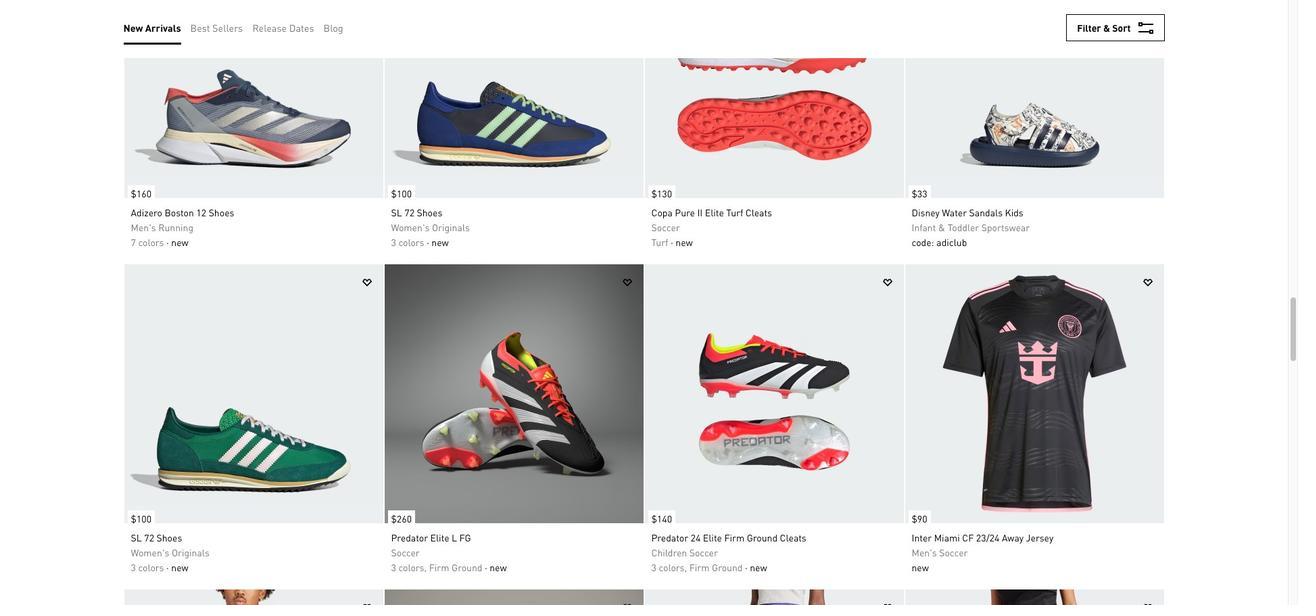 Task type: vqa. For each thing, say whether or not it's contained in the screenshot.


Task type: locate. For each thing, give the bounding box(es) containing it.
new inside "predator 24 elite firm ground cleats children soccer 3 colors, firm ground · new"
[[750, 561, 767, 573]]

$140
[[652, 513, 672, 525]]

children
[[652, 546, 687, 559]]

1 vertical spatial women's originals blue sl 72 shoes image
[[124, 264, 383, 523]]

$100
[[391, 187, 412, 199], [131, 513, 151, 525]]

$33
[[912, 187, 928, 199]]

1 vertical spatial men's
[[912, 546, 937, 559]]

best sellers
[[190, 22, 243, 34]]

cleats inside the copa pure ii elite turf cleats soccer turf · new
[[746, 206, 772, 218]]

new arrivals link
[[123, 20, 181, 35]]

men's
[[131, 221, 156, 233], [912, 546, 937, 559]]

women's sportswear black lounge french terry straight leg pants image
[[905, 590, 1164, 605]]

0 horizontal spatial $100
[[131, 513, 151, 525]]

blog
[[324, 22, 343, 34]]

0 horizontal spatial cleats
[[746, 206, 772, 218]]

0 vertical spatial $100
[[391, 187, 412, 199]]

colors
[[138, 236, 164, 248], [399, 236, 424, 248], [138, 561, 164, 573]]

$33 link
[[905, 179, 931, 202]]

$260
[[391, 513, 412, 525]]

72 for rightmost 'women's originals blue sl 72 shoes' image
[[405, 206, 415, 218]]

1 horizontal spatial cleats
[[780, 531, 807, 544]]

1 vertical spatial turf
[[652, 236, 668, 248]]

0 horizontal spatial &
[[938, 221, 945, 233]]

1 horizontal spatial colors,
[[659, 561, 687, 573]]

soccer
[[652, 221, 680, 233], [391, 546, 420, 559], [689, 546, 718, 559], [939, 546, 968, 559]]

ground
[[747, 531, 778, 544], [452, 561, 482, 573], [712, 561, 743, 573]]

originals
[[432, 221, 470, 233], [172, 546, 210, 559]]

0 vertical spatial 72
[[405, 206, 415, 218]]

· inside "predator 24 elite firm ground cleats children soccer 3 colors, firm ground · new"
[[745, 561, 748, 573]]

adizero boston 12 shoes men's running 7 colors · new
[[131, 206, 234, 248]]

$100 for topmost $100 link
[[391, 187, 412, 199]]

& left sort
[[1104, 22, 1110, 34]]

sellers
[[212, 22, 243, 34]]

soccer down copa
[[652, 221, 680, 233]]

new inside the copa pure ii elite turf cleats soccer turf · new
[[676, 236, 693, 248]]

0 vertical spatial women's
[[391, 221, 430, 233]]

filter & sort button
[[1066, 14, 1165, 41]]

inter miami cf 23/24 away jersey men's soccer new
[[912, 531, 1054, 573]]

list
[[123, 11, 353, 45]]

1 vertical spatial cleats
[[780, 531, 807, 544]]

men's down inter
[[912, 546, 937, 559]]

cleats right ii
[[746, 206, 772, 218]]

pure
[[675, 206, 695, 218]]

0 vertical spatial sl
[[391, 206, 402, 218]]

best
[[190, 22, 210, 34]]

miami
[[934, 531, 960, 544]]

· inside adizero boston 12 shoes men's running 7 colors · new
[[166, 236, 169, 248]]

men's down adizero
[[131, 221, 156, 233]]

0 horizontal spatial colors,
[[399, 561, 427, 573]]

best sellers link
[[190, 20, 243, 35]]

0 horizontal spatial men's
[[131, 221, 156, 233]]

new inside inter miami cf 23/24 away jersey men's soccer new
[[912, 561, 929, 573]]

colors, down $260
[[399, 561, 427, 573]]

0 vertical spatial women's originals blue sl 72 shoes image
[[384, 0, 643, 198]]

elite left l
[[430, 531, 449, 544]]

0 horizontal spatial originals
[[172, 546, 210, 559]]

water
[[942, 206, 967, 218]]

predator down $260
[[391, 531, 428, 544]]

shoes inside adizero boston 12 shoes men's running 7 colors · new
[[209, 206, 234, 218]]

blog link
[[324, 20, 343, 35]]

0 vertical spatial men's
[[131, 221, 156, 233]]

1 vertical spatial sl 72 shoes women's originals 3 colors · new
[[131, 531, 210, 573]]

colors for leftmost 'women's originals blue sl 72 shoes' image
[[138, 561, 164, 573]]

elite right 24
[[703, 531, 722, 544]]

cleats inside "predator 24 elite firm ground cleats children soccer 3 colors, firm ground · new"
[[780, 531, 807, 544]]

list containing new arrivals
[[123, 11, 353, 45]]

0 vertical spatial originals
[[432, 221, 470, 233]]

copa pure ii elite turf cleats soccer turf · new
[[652, 206, 772, 248]]

1 horizontal spatial $100
[[391, 187, 412, 199]]

shoes
[[209, 206, 234, 218], [417, 206, 443, 218], [157, 531, 182, 544]]

0 vertical spatial sl 72 shoes women's originals 3 colors · new
[[391, 206, 470, 248]]

sportswear
[[982, 221, 1030, 233]]

72
[[405, 206, 415, 218], [144, 531, 154, 544]]

·
[[166, 236, 169, 248], [427, 236, 429, 248], [671, 236, 673, 248], [166, 561, 169, 573], [485, 561, 487, 573], [745, 561, 748, 573]]

0 vertical spatial turf
[[726, 206, 743, 218]]

new inside adizero boston 12 shoes men's running 7 colors · new
[[171, 236, 188, 248]]

$140 link
[[645, 504, 676, 527]]

1 vertical spatial &
[[938, 221, 945, 233]]

2 predator from the left
[[652, 531, 688, 544]]

adiclub
[[937, 236, 967, 248]]

l
[[452, 531, 457, 544]]

$160
[[131, 187, 151, 199]]

$130
[[652, 187, 672, 199]]

3
[[391, 236, 396, 248], [131, 561, 136, 573], [391, 561, 396, 573], [652, 561, 657, 573]]

1 horizontal spatial shoes
[[209, 206, 234, 218]]

1 vertical spatial $100
[[131, 513, 151, 525]]

predator up children
[[652, 531, 688, 544]]

soccer down $260
[[391, 546, 420, 559]]

soccer inside predator elite l fg soccer 3 colors, firm ground · new
[[391, 546, 420, 559]]

colors, down children
[[659, 561, 687, 573]]

1 horizontal spatial $100 link
[[384, 179, 415, 202]]

firm
[[724, 531, 745, 544], [429, 561, 449, 573], [690, 561, 710, 573]]

1 vertical spatial originals
[[172, 546, 210, 559]]

cleats for predator 24 elite firm ground cleats
[[780, 531, 807, 544]]

new arrivals
[[123, 22, 181, 34]]

1 predator from the left
[[391, 531, 428, 544]]

soccer down 24
[[689, 546, 718, 559]]

elite inside predator elite l fg soccer 3 colors, firm ground · new
[[430, 531, 449, 544]]

new
[[171, 236, 188, 248], [432, 236, 449, 248], [676, 236, 693, 248], [171, 561, 188, 573], [490, 561, 507, 573], [750, 561, 767, 573], [912, 561, 929, 573]]

0 vertical spatial &
[[1104, 22, 1110, 34]]

1 horizontal spatial &
[[1104, 22, 1110, 34]]

0 vertical spatial cleats
[[746, 206, 772, 218]]

sl 72 shoes women's originals 3 colors · new
[[391, 206, 470, 248], [131, 531, 210, 573]]

sl
[[391, 206, 402, 218], [131, 531, 142, 544]]

1 vertical spatial $100 link
[[124, 504, 155, 527]]

men's originals red adicolor woven firebird track top image
[[124, 590, 383, 605]]

code:
[[912, 236, 934, 248]]

1 vertical spatial sl
[[131, 531, 142, 544]]

soccer black predator elite l fg image
[[384, 264, 643, 523]]

1 horizontal spatial firm
[[690, 561, 710, 573]]

soccer beige copa pure ii elite turf cleats image
[[645, 0, 904, 198]]

predator inside "predator 24 elite firm ground cleats children soccer 3 colors, firm ground · new"
[[652, 531, 688, 544]]

$100 link
[[384, 179, 415, 202], [124, 504, 155, 527]]

turf down copa
[[652, 236, 668, 248]]

2 colors, from the left
[[659, 561, 687, 573]]

0 horizontal spatial shoes
[[157, 531, 182, 544]]

1 horizontal spatial women's originals blue sl 72 shoes image
[[384, 0, 643, 198]]

0 horizontal spatial women's
[[131, 546, 169, 559]]

· inside predator elite l fg soccer 3 colors, firm ground · new
[[485, 561, 487, 573]]

predator
[[391, 531, 428, 544], [652, 531, 688, 544]]

boston
[[165, 206, 194, 218]]

soccer inside inter miami cf 23/24 away jersey men's soccer new
[[939, 546, 968, 559]]

women's originals blue sl 72 shoes image
[[384, 0, 643, 198], [124, 264, 383, 523]]

&
[[1104, 22, 1110, 34], [938, 221, 945, 233]]

& inside button
[[1104, 22, 1110, 34]]

1 horizontal spatial men's
[[912, 546, 937, 559]]

0 horizontal spatial firm
[[429, 561, 449, 573]]

infant & toddler sportswear white disney water sandals kids image
[[905, 0, 1164, 198]]

1 horizontal spatial originals
[[432, 221, 470, 233]]

soccer down miami
[[939, 546, 968, 559]]

turf right ii
[[726, 206, 743, 218]]

turf
[[726, 206, 743, 218], [652, 236, 668, 248]]

$100 for $100 link to the left
[[131, 513, 151, 525]]

soccer inside the copa pure ii elite turf cleats soccer turf · new
[[652, 221, 680, 233]]

elite
[[705, 206, 724, 218], [430, 531, 449, 544], [703, 531, 722, 544]]

elite right ii
[[705, 206, 724, 218]]

cf
[[962, 531, 974, 544]]

1 horizontal spatial predator
[[652, 531, 688, 544]]

women's
[[391, 221, 430, 233], [131, 546, 169, 559]]

away
[[1002, 531, 1024, 544]]

women's originals purple adicolor firebird loose track pants image
[[645, 590, 904, 605]]

1 colors, from the left
[[399, 561, 427, 573]]

predator inside predator elite l fg soccer 3 colors, firm ground · new
[[391, 531, 428, 544]]

3 inside predator elite l fg soccer 3 colors, firm ground · new
[[391, 561, 396, 573]]

1 vertical spatial 72
[[144, 531, 154, 544]]

originals for leftmost 'women's originals blue sl 72 shoes' image
[[172, 546, 210, 559]]

cleats up "women's originals purple adicolor firebird loose track pants" image
[[780, 531, 807, 544]]

0 horizontal spatial predator
[[391, 531, 428, 544]]

toddler
[[948, 221, 979, 233]]

predator 24 elite firm ground cleats children soccer 3 colors, firm ground · new
[[652, 531, 807, 573]]

0 horizontal spatial ground
[[452, 561, 482, 573]]

24
[[691, 531, 701, 544]]

dates
[[289, 22, 314, 34]]

1 horizontal spatial 72
[[405, 206, 415, 218]]

72 for leftmost 'women's originals blue sl 72 shoes' image
[[144, 531, 154, 544]]

predator for $140
[[652, 531, 688, 544]]

colors,
[[399, 561, 427, 573], [659, 561, 687, 573]]

disney water sandals kids infant & toddler sportswear code: adiclub
[[912, 206, 1030, 248]]

& up adiclub
[[938, 221, 945, 233]]

1 vertical spatial women's
[[131, 546, 169, 559]]

& inside disney water sandals kids infant & toddler sportswear code: adiclub
[[938, 221, 945, 233]]

cleats
[[746, 206, 772, 218], [780, 531, 807, 544]]

predator for $260
[[391, 531, 428, 544]]

infant
[[912, 221, 936, 233]]

$90 link
[[905, 504, 931, 527]]

0 horizontal spatial 72
[[144, 531, 154, 544]]

firm inside predator elite l fg soccer 3 colors, firm ground · new
[[429, 561, 449, 573]]



Task type: describe. For each thing, give the bounding box(es) containing it.
disney
[[912, 206, 940, 218]]

3 inside "predator 24 elite firm ground cleats children soccer 3 colors, firm ground · new"
[[652, 561, 657, 573]]

filter & sort
[[1077, 22, 1131, 34]]

ii
[[697, 206, 703, 218]]

soccer inside "predator 24 elite firm ground cleats children soccer 3 colors, firm ground · new"
[[689, 546, 718, 559]]

1 horizontal spatial sl
[[391, 206, 402, 218]]

colors inside adizero boston 12 shoes men's running 7 colors · new
[[138, 236, 164, 248]]

ground inside predator elite l fg soccer 3 colors, firm ground · new
[[452, 561, 482, 573]]

new
[[123, 22, 143, 34]]

0 horizontal spatial turf
[[652, 236, 668, 248]]

1 horizontal spatial turf
[[726, 206, 743, 218]]

1 horizontal spatial sl 72 shoes women's originals 3 colors · new
[[391, 206, 470, 248]]

elite inside the copa pure ii elite turf cleats soccer turf · new
[[705, 206, 724, 218]]

· inside the copa pure ii elite turf cleats soccer turf · new
[[671, 236, 673, 248]]

$260 link
[[384, 504, 415, 527]]

elite inside "predator 24 elite firm ground cleats children soccer 3 colors, firm ground · new"
[[703, 531, 722, 544]]

0 horizontal spatial women's originals blue sl 72 shoes image
[[124, 264, 383, 523]]

0 horizontal spatial sl
[[131, 531, 142, 544]]

cleats for copa pure ii elite turf cleats
[[746, 206, 772, 218]]

children soccer black predator 24 elite firm ground cleats image
[[645, 264, 904, 523]]

adizero
[[131, 206, 162, 218]]

copa
[[652, 206, 673, 218]]

predator elite l fg soccer 3 colors, firm ground · new
[[391, 531, 507, 573]]

7
[[131, 236, 136, 248]]

jersey
[[1026, 531, 1054, 544]]

colors, inside "predator 24 elite firm ground cleats children soccer 3 colors, firm ground · new"
[[659, 561, 687, 573]]

men's inside adizero boston 12 shoes men's running 7 colors · new
[[131, 221, 156, 233]]

men's soccer black inter miami cf 23/24 away jersey image
[[905, 264, 1164, 523]]

men's inside inter miami cf 23/24 away jersey men's soccer new
[[912, 546, 937, 559]]

2 horizontal spatial firm
[[724, 531, 745, 544]]

release dates
[[253, 22, 314, 34]]

$160 link
[[124, 179, 155, 202]]

sandals
[[969, 206, 1003, 218]]

0 horizontal spatial $100 link
[[124, 504, 155, 527]]

men's running blue adizero boston 12 shoes image
[[124, 0, 383, 198]]

12
[[196, 206, 206, 218]]

0 horizontal spatial sl 72 shoes women's originals 3 colors · new
[[131, 531, 210, 573]]

release dates link
[[253, 20, 314, 35]]

23/24
[[976, 531, 1000, 544]]

colors, inside predator elite l fg soccer 3 colors, firm ground · new
[[399, 561, 427, 573]]

sort
[[1113, 22, 1131, 34]]

0 vertical spatial $100 link
[[384, 179, 415, 202]]

inter
[[912, 531, 932, 544]]

$130 link
[[645, 179, 676, 202]]

kids
[[1005, 206, 1024, 218]]

release
[[253, 22, 287, 34]]

2 horizontal spatial ground
[[747, 531, 778, 544]]

1 horizontal spatial women's
[[391, 221, 430, 233]]

$90
[[912, 513, 928, 525]]

1 horizontal spatial ground
[[712, 561, 743, 573]]

originals for rightmost 'women's originals blue sl 72 shoes' image
[[432, 221, 470, 233]]

colors for rightmost 'women's originals blue sl 72 shoes' image
[[399, 236, 424, 248]]

running
[[158, 221, 193, 233]]

arrivals
[[145, 22, 181, 34]]

fg
[[460, 531, 471, 544]]

new inside predator elite l fg soccer 3 colors, firm ground · new
[[490, 561, 507, 573]]

y-3 black y-3 country image
[[384, 590, 643, 605]]

filter
[[1077, 22, 1101, 34]]

2 horizontal spatial shoes
[[417, 206, 443, 218]]



